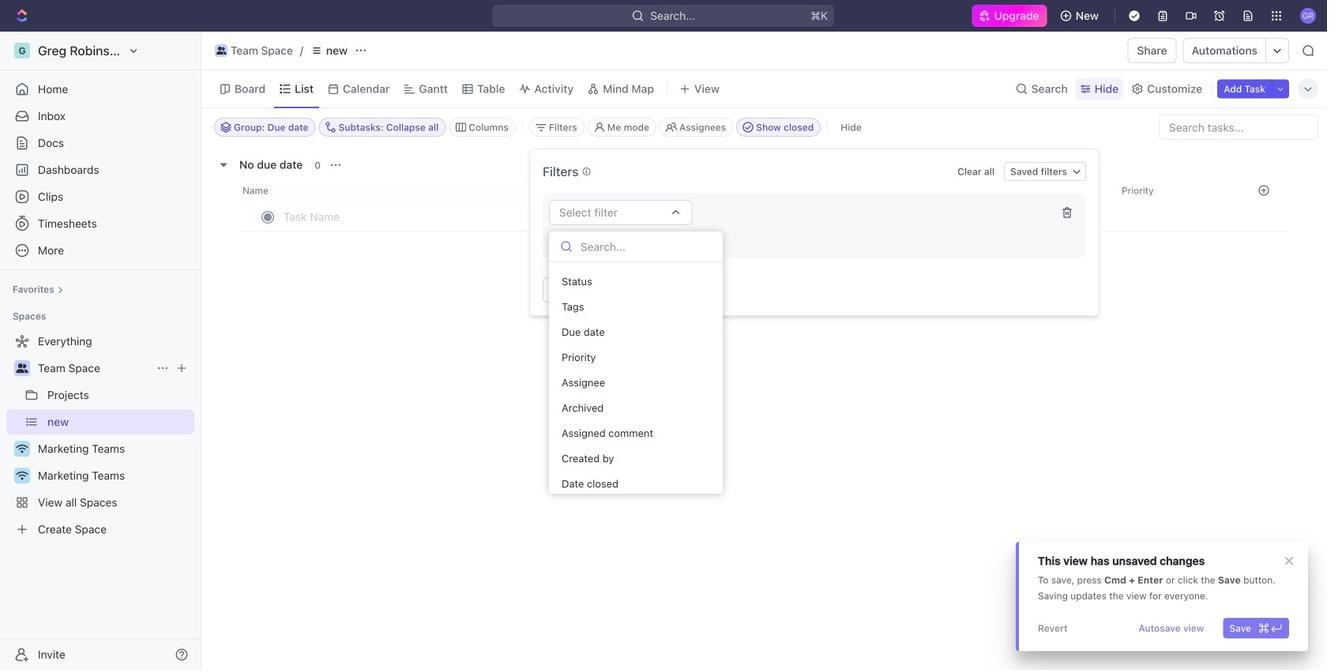 Task type: describe. For each thing, give the bounding box(es) containing it.
sidebar navigation
[[0, 32, 202, 670]]

Search... text field
[[581, 235, 712, 258]]

Task Name text field
[[284, 204, 745, 229]]



Task type: locate. For each thing, give the bounding box(es) containing it.
Search tasks... text field
[[1160, 115, 1318, 139]]

1 horizontal spatial user group image
[[216, 47, 226, 55]]

user group image
[[216, 47, 226, 55], [16, 364, 28, 373]]

user group image inside sidebar navigation
[[16, 364, 28, 373]]

1 vertical spatial user group image
[[16, 364, 28, 373]]

0 horizontal spatial user group image
[[16, 364, 28, 373]]

0 vertical spatial user group image
[[216, 47, 226, 55]]



Task type: vqa. For each thing, say whether or not it's contained in the screenshot.
Search... text box on the top
yes



